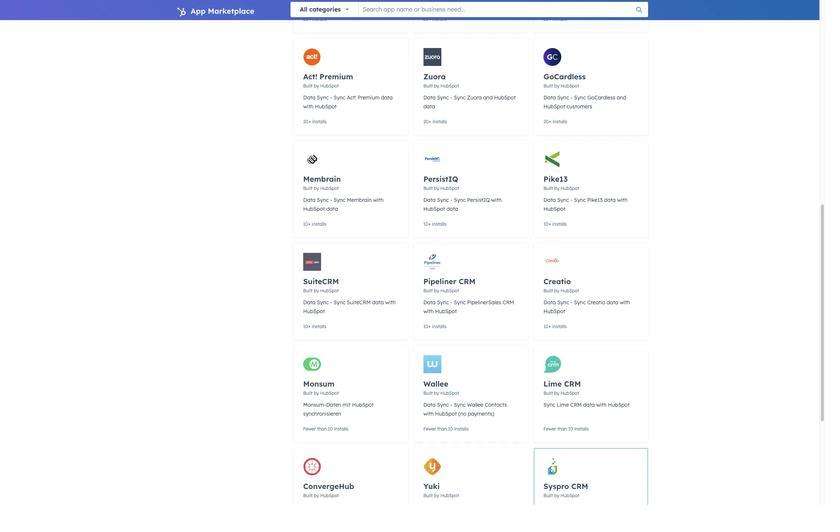 Task type: describe. For each thing, give the bounding box(es) containing it.
10 + installs for membrain
[[303, 221, 327, 227]]

data sync - sync gocardless and hubspot customers
[[544, 94, 627, 110]]

1 30 from the left
[[303, 16, 309, 22]]

persistiq inside persistiq built by hubspot
[[424, 174, 458, 184]]

by inside "lime crm built by hubspot"
[[555, 391, 560, 396]]

by inside act! premium built by hubspot
[[314, 83, 319, 89]]

hubspot inside data sync - sync zuora and hubspot data
[[494, 94, 516, 101]]

10 for persistiq
[[424, 221, 428, 227]]

pike13 inside data sync - sync pike13 data with hubspot
[[588, 197, 603, 204]]

hubspot inside act! premium built by hubspot
[[320, 83, 339, 89]]

than for monsum
[[317, 426, 327, 432]]

hubspot inside 'yuki built by hubspot'
[[441, 493, 459, 499]]

hubspot inside monsum built by hubspot
[[320, 391, 339, 396]]

creatio inside creatio built by hubspot
[[544, 277, 571, 286]]

data for creatio
[[544, 299, 556, 306]]

data sync - sync pike13 data with hubspot
[[544, 197, 628, 212]]

membrain built by hubspot
[[303, 174, 341, 191]]

hubspot inside the "convergehub built by hubspot"
[[320, 493, 339, 499]]

by for suitecrm
[[314, 288, 319, 294]]

hubspot inside data sync - sync gocardless and hubspot customers
[[544, 103, 566, 110]]

customers
[[567, 103, 593, 110]]

wallee inside "data sync - sync wallee contacts with hubspot (no payments)"
[[467, 402, 484, 409]]

act! inside act! premium built by hubspot
[[303, 72, 318, 81]]

persistiq built by hubspot
[[424, 174, 459, 191]]

10 + installs for pipeliner crm
[[424, 324, 447, 329]]

fewer for lime
[[544, 426, 557, 432]]

data inside data sync - sync zuora and hubspot data
[[424, 103, 435, 110]]

by inside pipeliner crm built by hubspot
[[434, 288, 439, 294]]

built for membrain
[[303, 186, 313, 191]]

by for membrain
[[314, 186, 319, 191]]

(no
[[459, 411, 467, 417]]

data for pipeliner
[[424, 299, 436, 306]]

data inside data sync - sync pike13 data with hubspot
[[604, 197, 616, 204]]

contacts
[[485, 402, 507, 409]]

premium inside act! premium built by hubspot
[[320, 72, 353, 81]]

with inside data sync - sync pipelinersales crm with hubspot
[[424, 308, 434, 315]]

act! premium built by hubspot
[[303, 72, 353, 89]]

data sync - sync suitecrm data with hubspot
[[303, 299, 396, 315]]

suitecrm built by hubspot
[[303, 277, 339, 294]]

fewer than 10 installs for lime
[[544, 426, 589, 432]]

sync lime crm data with hubspot
[[544, 402, 630, 409]]

with inside data sync - sync pike13 data with hubspot
[[618, 197, 628, 204]]

built for creatio
[[544, 288, 553, 294]]

by for wallee
[[434, 391, 439, 396]]

all
[[300, 6, 308, 13]]

lime crm built by hubspot
[[544, 379, 581, 396]]

10 for suitecrm
[[303, 324, 308, 329]]

0 vertical spatial membrain
[[303, 174, 341, 184]]

act! inside data sync - sync act! premium data with hubspot
[[347, 94, 356, 101]]

data for wallee
[[424, 402, 436, 409]]

data for persistiq
[[424, 197, 436, 204]]

than for lime
[[558, 426, 567, 432]]

3 30 + installs from the left
[[544, 16, 567, 22]]

lime inside "lime crm built by hubspot"
[[544, 379, 562, 389]]

data for act!
[[303, 94, 316, 101]]

2 30 from the left
[[424, 16, 429, 22]]

10 for creatio
[[544, 324, 549, 329]]

creatio built by hubspot
[[544, 277, 580, 294]]

data sync - sync zuora and hubspot data
[[424, 94, 516, 110]]

wallee built by hubspot
[[424, 379, 459, 396]]

data sync - sync membrain with hubspot data
[[303, 197, 384, 212]]

data sync - sync wallee contacts with hubspot (no payments)
[[424, 402, 507, 417]]

built for monsum
[[303, 391, 313, 396]]

data sync - sync persistiq with hubspot data
[[424, 197, 502, 212]]

monsum-daten mit hubspot synchronisieren
[[303, 402, 374, 417]]

hubspot inside creatio built by hubspot
[[561, 288, 580, 294]]

crm for pipeliner
[[459, 277, 476, 286]]

app
[[191, 6, 206, 16]]

10 + installs for persistiq
[[424, 221, 447, 227]]

- for act!
[[330, 94, 332, 101]]

built for convergehub
[[303, 493, 313, 499]]

than for wallee
[[438, 426, 447, 432]]

+ for pike13
[[549, 221, 551, 227]]

Search app name or business need... search field
[[359, 2, 649, 17]]

data inside data sync - sync persistiq with hubspot data
[[447, 206, 458, 212]]

- for gocardless
[[571, 94, 573, 101]]

20 + installs for act!
[[303, 119, 327, 124]]

crm for syspro
[[572, 482, 589, 491]]

hubspot inside "data sync - sync wallee contacts with hubspot (no payments)"
[[435, 411, 457, 417]]

all categories button
[[291, 2, 358, 17]]

by inside syspro crm built by hubspot
[[555, 493, 560, 499]]

1 30 + installs from the left
[[303, 16, 327, 22]]

hubspot inside data sync - sync pike13 data with hubspot
[[544, 206, 566, 212]]

syspro
[[544, 482, 569, 491]]

hubspot inside suitecrm built by hubspot
[[320, 288, 339, 294]]

creatio inside data sync - sync creatio data with hubspot
[[588, 299, 606, 306]]

data for suitecrm
[[303, 299, 316, 306]]

hubspot inside the monsum-daten mit hubspot synchronisieren
[[352, 402, 374, 409]]

fewer for wallee
[[424, 426, 436, 432]]

hubspot inside wallee built by hubspot
[[441, 391, 459, 396]]

fewer for monsum
[[303, 426, 316, 432]]

data for pike13
[[544, 197, 556, 204]]

gocardless built by hubspot
[[544, 72, 586, 89]]

+ for persistiq
[[428, 221, 431, 227]]

with inside the "data sync - sync membrain with hubspot data"
[[373, 197, 384, 204]]

crm inside data sync - sync pipelinersales crm with hubspot
[[503, 299, 514, 306]]

hubspot inside gocardless built by hubspot
[[561, 83, 580, 89]]

2 30 + installs from the left
[[424, 16, 447, 22]]

10 + installs for pike13
[[544, 221, 567, 227]]

zuora inside data sync - sync zuora and hubspot data
[[467, 94, 482, 101]]

data sync - sync pipelinersales crm with hubspot
[[424, 299, 514, 315]]

by for monsum
[[314, 391, 319, 396]]

0 horizontal spatial suitecrm
[[303, 277, 339, 286]]

pipeliner
[[424, 277, 457, 286]]

hubspot inside data sync - sync pipelinersales crm with hubspot
[[435, 308, 457, 315]]

- for pipeliner
[[451, 299, 453, 306]]

data sync - sync act! premium data with hubspot
[[303, 94, 393, 110]]

membrain inside the "data sync - sync membrain with hubspot data"
[[347, 197, 372, 204]]

monsum built by hubspot
[[303, 379, 339, 396]]

with inside 'data sync - sync suitecrm data with hubspot'
[[386, 299, 396, 306]]

hubspot inside data sync - sync creatio data with hubspot
[[544, 308, 566, 315]]

convergehub
[[303, 482, 354, 491]]

monsum
[[303, 379, 335, 389]]

hubspot inside membrain built by hubspot
[[320, 186, 339, 191]]

hubspot inside zuora built by hubspot
[[441, 83, 459, 89]]

hubspot inside data sync - sync persistiq with hubspot data
[[424, 206, 445, 212]]

20 for zuora
[[424, 119, 429, 124]]

10 + installs for creatio
[[544, 324, 567, 329]]



Task type: locate. For each thing, give the bounding box(es) containing it.
crm right syspro
[[572, 482, 589, 491]]

- for pike13
[[571, 197, 573, 204]]

gocardless up customers
[[588, 94, 616, 101]]

1 horizontal spatial and
[[617, 94, 627, 101]]

built for pike13
[[544, 186, 553, 191]]

- inside data sync - sync pike13 data with hubspot
[[571, 197, 573, 204]]

data inside data sync - sync creatio data with hubspot
[[544, 299, 556, 306]]

0 vertical spatial premium
[[320, 72, 353, 81]]

sync
[[317, 94, 329, 101], [334, 94, 346, 101], [437, 94, 449, 101], [454, 94, 466, 101], [558, 94, 569, 101], [574, 94, 586, 101], [317, 197, 329, 204], [334, 197, 346, 204], [437, 197, 449, 204], [454, 197, 466, 204], [558, 197, 569, 204], [574, 197, 586, 204], [317, 299, 329, 306], [334, 299, 346, 306], [437, 299, 449, 306], [454, 299, 466, 306], [558, 299, 569, 306], [574, 299, 586, 306], [437, 402, 449, 409], [454, 402, 466, 409], [544, 402, 556, 409]]

0 horizontal spatial 30
[[303, 16, 309, 22]]

gocardless inside data sync - sync gocardless and hubspot customers
[[588, 94, 616, 101]]

built for zuora
[[424, 83, 433, 89]]

built for gocardless
[[544, 83, 553, 89]]

1 horizontal spatial gocardless
[[588, 94, 616, 101]]

fewer than 10 installs down (no on the right of the page
[[424, 426, 469, 432]]

crm inside "lime crm built by hubspot"
[[564, 379, 581, 389]]

data sync - sync creatio data with hubspot
[[544, 299, 631, 315]]

data inside data sync - sync act! premium data with hubspot
[[381, 94, 393, 101]]

1 horizontal spatial than
[[438, 426, 447, 432]]

built for suitecrm
[[303, 288, 313, 294]]

hubspot inside syspro crm built by hubspot
[[561, 493, 580, 499]]

data inside the "data sync - sync membrain with hubspot data"
[[327, 206, 338, 212]]

10 for pipeliner
[[424, 324, 428, 329]]

10 + installs for suitecrm
[[303, 324, 327, 329]]

1 fewer from the left
[[303, 426, 316, 432]]

+ for pipeliner
[[428, 324, 431, 329]]

by down pipeliner
[[434, 288, 439, 294]]

lime
[[544, 379, 562, 389], [557, 402, 569, 409]]

monsum-
[[303, 402, 326, 409]]

-
[[330, 94, 332, 101], [451, 94, 453, 101], [571, 94, 573, 101], [330, 197, 332, 204], [451, 197, 453, 204], [571, 197, 573, 204], [330, 299, 332, 306], [451, 299, 453, 306], [571, 299, 573, 306], [451, 402, 453, 409]]

payments)
[[468, 411, 495, 417]]

1 horizontal spatial persistiq
[[467, 197, 490, 204]]

pipeliner crm built by hubspot
[[424, 277, 476, 294]]

by down yuki
[[434, 493, 439, 499]]

1 horizontal spatial 20 + installs
[[424, 119, 447, 124]]

creatio
[[544, 277, 571, 286], [588, 299, 606, 306]]

by up 'data sync - sync suitecrm data with hubspot'
[[314, 288, 319, 294]]

built inside pipeliner crm built by hubspot
[[424, 288, 433, 294]]

1 vertical spatial premium
[[358, 94, 380, 101]]

data for membrain
[[303, 197, 316, 204]]

1 horizontal spatial 30 + installs
[[424, 16, 447, 22]]

categories
[[309, 6, 341, 13]]

crm inside pipeliner crm built by hubspot
[[459, 277, 476, 286]]

crm down "lime crm built by hubspot"
[[571, 402, 582, 409]]

by up data sync - sync act! premium data with hubspot
[[314, 83, 319, 89]]

zuora
[[424, 72, 446, 81], [467, 94, 482, 101]]

2 horizontal spatial fewer than 10 installs
[[544, 426, 589, 432]]

data inside data sync - sync persistiq with hubspot data
[[424, 197, 436, 204]]

1 horizontal spatial fewer
[[424, 426, 436, 432]]

built inside the "convergehub built by hubspot"
[[303, 493, 313, 499]]

1 than from the left
[[317, 426, 327, 432]]

data inside the "data sync - sync membrain with hubspot data"
[[303, 197, 316, 204]]

2 and from the left
[[617, 94, 627, 101]]

- down act! premium built by hubspot
[[330, 94, 332, 101]]

1 horizontal spatial suitecrm
[[347, 299, 371, 306]]

- for zuora
[[451, 94, 453, 101]]

built inside creatio built by hubspot
[[544, 288, 553, 294]]

- inside 'data sync - sync suitecrm data with hubspot'
[[330, 299, 332, 306]]

- down membrain built by hubspot
[[330, 197, 332, 204]]

data inside "data sync - sync wallee contacts with hubspot (no payments)"
[[424, 402, 436, 409]]

0 vertical spatial wallee
[[424, 379, 449, 389]]

0 vertical spatial zuora
[[424, 72, 446, 81]]

0 horizontal spatial pike13
[[544, 174, 568, 184]]

by inside gocardless built by hubspot
[[555, 83, 560, 89]]

by
[[314, 83, 319, 89], [434, 83, 439, 89], [555, 83, 560, 89], [314, 186, 319, 191], [434, 186, 439, 191], [555, 186, 560, 191], [314, 288, 319, 294], [434, 288, 439, 294], [555, 288, 560, 294], [314, 391, 319, 396], [434, 391, 439, 396], [555, 391, 560, 396], [314, 493, 319, 499], [434, 493, 439, 499], [555, 493, 560, 499]]

daten
[[326, 402, 341, 409]]

than down synchronisieren
[[317, 426, 327, 432]]

2 horizontal spatial fewer
[[544, 426, 557, 432]]

built inside syspro crm built by hubspot
[[544, 493, 553, 499]]

1 horizontal spatial membrain
[[347, 197, 372, 204]]

by inside monsum built by hubspot
[[314, 391, 319, 396]]

data
[[303, 94, 316, 101], [424, 94, 436, 101], [544, 94, 556, 101], [303, 197, 316, 204], [424, 197, 436, 204], [544, 197, 556, 204], [303, 299, 316, 306], [424, 299, 436, 306], [544, 299, 556, 306], [424, 402, 436, 409]]

by for convergehub
[[314, 493, 319, 499]]

- down persistiq built by hubspot
[[451, 197, 453, 204]]

built for wallee
[[424, 391, 433, 396]]

by inside wallee built by hubspot
[[434, 391, 439, 396]]

pike13 inside pike13 built by hubspot
[[544, 174, 568, 184]]

1 horizontal spatial fewer than 10 installs
[[424, 426, 469, 432]]

0 horizontal spatial than
[[317, 426, 327, 432]]

1 20 + installs from the left
[[303, 119, 327, 124]]

- down pike13 built by hubspot
[[571, 197, 573, 204]]

- down pipeliner crm built by hubspot
[[451, 299, 453, 306]]

yuki
[[424, 482, 440, 491]]

persistiq inside data sync - sync persistiq with hubspot data
[[467, 197, 490, 204]]

hubspot inside pike13 built by hubspot
[[561, 186, 580, 191]]

mit
[[343, 402, 351, 409]]

than down sync lime crm data with hubspot
[[558, 426, 567, 432]]

1 horizontal spatial zuora
[[467, 94, 482, 101]]

0 vertical spatial lime
[[544, 379, 562, 389]]

2 horizontal spatial 20
[[544, 119, 549, 124]]

- inside the "data sync - sync membrain with hubspot data"
[[330, 197, 332, 204]]

30 + installs
[[303, 16, 327, 22], [424, 16, 447, 22], [544, 16, 567, 22]]

hubspot
[[320, 83, 339, 89], [441, 83, 459, 89], [561, 83, 580, 89], [494, 94, 516, 101], [315, 103, 337, 110], [544, 103, 566, 110], [320, 186, 339, 191], [441, 186, 459, 191], [561, 186, 580, 191], [303, 206, 325, 212], [424, 206, 445, 212], [544, 206, 566, 212], [320, 288, 339, 294], [441, 288, 459, 294], [561, 288, 580, 294], [303, 308, 325, 315], [435, 308, 457, 315], [544, 308, 566, 315], [320, 391, 339, 396], [441, 391, 459, 396], [561, 391, 580, 396], [352, 402, 374, 409], [608, 402, 630, 409], [435, 411, 457, 417], [320, 493, 339, 499], [441, 493, 459, 499], [561, 493, 580, 499]]

installs
[[312, 16, 327, 22], [433, 16, 447, 22], [553, 16, 567, 22], [312, 119, 327, 124], [433, 119, 447, 124], [553, 119, 567, 124], [312, 221, 327, 227], [432, 221, 447, 227], [553, 221, 567, 227], [312, 324, 327, 329], [432, 324, 447, 329], [553, 324, 567, 329], [334, 426, 349, 432], [454, 426, 469, 432], [575, 426, 589, 432]]

data down act! premium built by hubspot
[[303, 94, 316, 101]]

built inside monsum built by hubspot
[[303, 391, 313, 396]]

hubspot inside "lime crm built by hubspot"
[[561, 391, 580, 396]]

2 horizontal spatial 30 + installs
[[544, 16, 567, 22]]

+ for suitecrm
[[308, 324, 311, 329]]

data for gocardless
[[544, 94, 556, 101]]

1 vertical spatial zuora
[[467, 94, 482, 101]]

1 vertical spatial lime
[[557, 402, 569, 409]]

1 vertical spatial gocardless
[[588, 94, 616, 101]]

fewer than 10 installs down synchronisieren
[[303, 426, 349, 432]]

0 vertical spatial pike13
[[544, 174, 568, 184]]

1 horizontal spatial 20
[[424, 119, 429, 124]]

1 horizontal spatial pike13
[[588, 197, 603, 204]]

hubspot inside 'data sync - sync suitecrm data with hubspot'
[[303, 308, 325, 315]]

- for creatio
[[571, 299, 573, 306]]

by for persistiq
[[434, 186, 439, 191]]

by inside 'yuki built by hubspot'
[[434, 493, 439, 499]]

crm
[[459, 277, 476, 286], [503, 299, 514, 306], [564, 379, 581, 389], [571, 402, 582, 409], [572, 482, 589, 491]]

- down creatio built by hubspot
[[571, 299, 573, 306]]

0 horizontal spatial 20
[[303, 119, 309, 124]]

yuki built by hubspot
[[424, 482, 459, 499]]

0 vertical spatial creatio
[[544, 277, 571, 286]]

with inside data sync - sync persistiq with hubspot data
[[492, 197, 502, 204]]

persistiq
[[424, 174, 458, 184], [467, 197, 490, 204]]

by for yuki
[[434, 493, 439, 499]]

0 horizontal spatial gocardless
[[544, 72, 586, 81]]

built for persistiq
[[424, 186, 433, 191]]

fewer than 10 installs for monsum
[[303, 426, 349, 432]]

data inside 'data sync - sync suitecrm data with hubspot'
[[303, 299, 316, 306]]

+ for membrain
[[308, 221, 311, 227]]

3 30 from the left
[[544, 16, 549, 22]]

+ for zuora
[[429, 119, 431, 124]]

10 for pike13
[[544, 221, 549, 227]]

built
[[303, 83, 313, 89], [424, 83, 433, 89], [544, 83, 553, 89], [303, 186, 313, 191], [424, 186, 433, 191], [544, 186, 553, 191], [303, 288, 313, 294], [424, 288, 433, 294], [544, 288, 553, 294], [303, 391, 313, 396], [424, 391, 433, 396], [544, 391, 553, 396], [303, 493, 313, 499], [424, 493, 433, 499], [544, 493, 553, 499]]

marketplace
[[208, 6, 254, 16]]

2 20 + installs from the left
[[424, 119, 447, 124]]

3 fewer than 10 installs from the left
[[544, 426, 589, 432]]

- down wallee built by hubspot
[[451, 402, 453, 409]]

convergehub built by hubspot
[[303, 482, 354, 499]]

by up data sync - sync persistiq with hubspot data
[[434, 186, 439, 191]]

crm up data sync - sync pipelinersales crm with hubspot on the right of the page
[[459, 277, 476, 286]]

data down zuora built by hubspot
[[424, 94, 436, 101]]

gocardless up data sync - sync gocardless and hubspot customers
[[544, 72, 586, 81]]

- inside data sync - sync zuora and hubspot data
[[451, 94, 453, 101]]

app marketplace
[[191, 6, 254, 16]]

20 + installs for zuora
[[424, 119, 447, 124]]

by inside suitecrm built by hubspot
[[314, 288, 319, 294]]

by down syspro
[[555, 493, 560, 499]]

wallee inside wallee built by hubspot
[[424, 379, 449, 389]]

than
[[317, 426, 327, 432], [438, 426, 447, 432], [558, 426, 567, 432]]

data inside data sync - sync act! premium data with hubspot
[[303, 94, 316, 101]]

data down wallee built by hubspot
[[424, 402, 436, 409]]

- inside data sync - sync gocardless and hubspot customers
[[571, 94, 573, 101]]

with inside "data sync - sync wallee contacts with hubspot (no payments)"
[[424, 411, 434, 417]]

1 vertical spatial suitecrm
[[347, 299, 371, 306]]

- inside data sync - sync pipelinersales crm with hubspot
[[451, 299, 453, 306]]

+
[[309, 16, 311, 22], [429, 16, 431, 22], [549, 16, 552, 22], [309, 119, 311, 124], [429, 119, 431, 124], [549, 119, 552, 124], [308, 221, 311, 227], [428, 221, 431, 227], [549, 221, 551, 227], [308, 324, 311, 329], [428, 324, 431, 329], [549, 324, 551, 329]]

0 vertical spatial act!
[[303, 72, 318, 81]]

0 vertical spatial gocardless
[[544, 72, 586, 81]]

1 and from the left
[[483, 94, 493, 101]]

with
[[303, 103, 314, 110], [373, 197, 384, 204], [492, 197, 502, 204], [618, 197, 628, 204], [386, 299, 396, 306], [620, 299, 631, 306], [424, 308, 434, 315], [597, 402, 607, 409], [424, 411, 434, 417]]

by for creatio
[[555, 288, 560, 294]]

+ for creatio
[[549, 324, 551, 329]]

+ for gocardless
[[549, 119, 552, 124]]

by up the "data sync - sync membrain with hubspot data"
[[314, 186, 319, 191]]

act!
[[303, 72, 318, 81], [347, 94, 356, 101]]

fewer than 10 installs for wallee
[[424, 426, 469, 432]]

built inside zuora built by hubspot
[[424, 83, 433, 89]]

zuora inside zuora built by hubspot
[[424, 72, 446, 81]]

hubspot inside pipeliner crm built by hubspot
[[441, 288, 459, 294]]

0 vertical spatial suitecrm
[[303, 277, 339, 286]]

by up data sync - sync creatio data with hubspot
[[555, 288, 560, 294]]

pike13 built by hubspot
[[544, 174, 580, 191]]

1 vertical spatial act!
[[347, 94, 356, 101]]

built for yuki
[[424, 493, 433, 499]]

- inside data sync - sync creatio data with hubspot
[[571, 299, 573, 306]]

10 + installs
[[303, 221, 327, 227], [424, 221, 447, 227], [544, 221, 567, 227], [303, 324, 327, 329], [424, 324, 447, 329], [544, 324, 567, 329]]

by up "data sync - sync wallee contacts with hubspot (no payments)"
[[434, 391, 439, 396]]

with inside data sync - sync creatio data with hubspot
[[620, 299, 631, 306]]

- down suitecrm built by hubspot
[[330, 299, 332, 306]]

data down creatio built by hubspot
[[544, 299, 556, 306]]

built inside suitecrm built by hubspot
[[303, 288, 313, 294]]

built inside act! premium built by hubspot
[[303, 83, 313, 89]]

built inside wallee built by hubspot
[[424, 391, 433, 396]]

by down convergehub
[[314, 493, 319, 499]]

by inside zuora built by hubspot
[[434, 83, 439, 89]]

built inside pike13 built by hubspot
[[544, 186, 553, 191]]

- up customers
[[571, 94, 573, 101]]

1 20 from the left
[[303, 119, 309, 124]]

2 fewer than 10 installs from the left
[[424, 426, 469, 432]]

and inside data sync - sync zuora and hubspot data
[[483, 94, 493, 101]]

premium
[[320, 72, 353, 81], [358, 94, 380, 101]]

0 horizontal spatial zuora
[[424, 72, 446, 81]]

gocardless
[[544, 72, 586, 81], [588, 94, 616, 101]]

30
[[303, 16, 309, 22], [424, 16, 429, 22], [544, 16, 549, 22]]

data down membrain built by hubspot
[[303, 197, 316, 204]]

+ for act!
[[309, 119, 311, 124]]

membrain
[[303, 174, 341, 184], [347, 197, 372, 204]]

crm inside syspro crm built by hubspot
[[572, 482, 589, 491]]

zuora built by hubspot
[[424, 72, 459, 89]]

by for pike13
[[555, 186, 560, 191]]

and inside data sync - sync gocardless and hubspot customers
[[617, 94, 627, 101]]

1 vertical spatial persistiq
[[467, 197, 490, 204]]

1 horizontal spatial act!
[[347, 94, 356, 101]]

built inside 'yuki built by hubspot'
[[424, 493, 433, 499]]

premium inside data sync - sync act! premium data with hubspot
[[358, 94, 380, 101]]

built inside gocardless built by hubspot
[[544, 83, 553, 89]]

1 horizontal spatial premium
[[358, 94, 380, 101]]

data
[[381, 94, 393, 101], [424, 103, 435, 110], [604, 197, 616, 204], [327, 206, 338, 212], [447, 206, 458, 212], [372, 299, 384, 306], [607, 299, 619, 306], [584, 402, 595, 409]]

by inside creatio built by hubspot
[[555, 288, 560, 294]]

1 vertical spatial wallee
[[467, 402, 484, 409]]

2 than from the left
[[438, 426, 447, 432]]

hubspot inside data sync - sync act! premium data with hubspot
[[315, 103, 337, 110]]

2 20 from the left
[[424, 119, 429, 124]]

0 horizontal spatial persistiq
[[424, 174, 458, 184]]

data down suitecrm built by hubspot
[[303, 299, 316, 306]]

by up data sync - sync gocardless and hubspot customers
[[555, 83, 560, 89]]

built inside persistiq built by hubspot
[[424, 186, 433, 191]]

pipelinersales
[[467, 299, 502, 306]]

20 + installs
[[303, 119, 327, 124], [424, 119, 447, 124], [544, 119, 567, 124]]

1 vertical spatial pike13
[[588, 197, 603, 204]]

than down "data sync - sync wallee contacts with hubspot (no payments)"
[[438, 426, 447, 432]]

suitecrm
[[303, 277, 339, 286], [347, 299, 371, 306]]

20
[[303, 119, 309, 124], [424, 119, 429, 124], [544, 119, 549, 124]]

pike13
[[544, 174, 568, 184], [588, 197, 603, 204]]

suitecrm inside 'data sync - sync suitecrm data with hubspot'
[[347, 299, 371, 306]]

3 20 + installs from the left
[[544, 119, 567, 124]]

fewer than 10 installs down sync lime crm data with hubspot
[[544, 426, 589, 432]]

data inside 'data sync - sync suitecrm data with hubspot'
[[372, 299, 384, 306]]

fewer than 10 installs
[[303, 426, 349, 432], [424, 426, 469, 432], [544, 426, 589, 432]]

- for suitecrm
[[330, 299, 332, 306]]

data down pipeliner
[[424, 299, 436, 306]]

synchronisieren
[[303, 411, 341, 417]]

20 for gocardless
[[544, 119, 549, 124]]

by up data sync - sync zuora and hubspot data
[[434, 83, 439, 89]]

data down pike13 built by hubspot
[[544, 197, 556, 204]]

- for membrain
[[330, 197, 332, 204]]

and
[[483, 94, 493, 101], [617, 94, 627, 101]]

- inside "data sync - sync wallee contacts with hubspot (no payments)"
[[451, 402, 453, 409]]

all categories
[[300, 6, 341, 13]]

data inside data sync - sync creatio data with hubspot
[[607, 299, 619, 306]]

1 vertical spatial creatio
[[588, 299, 606, 306]]

with inside data sync - sync act! premium data with hubspot
[[303, 103, 314, 110]]

wallee
[[424, 379, 449, 389], [467, 402, 484, 409]]

crm right pipelinersales
[[503, 299, 514, 306]]

0 horizontal spatial wallee
[[424, 379, 449, 389]]

20 + installs for gocardless
[[544, 119, 567, 124]]

- for wallee
[[451, 402, 453, 409]]

- inside data sync - sync persistiq with hubspot data
[[451, 197, 453, 204]]

0 horizontal spatial creatio
[[544, 277, 571, 286]]

0 vertical spatial persistiq
[[424, 174, 458, 184]]

hubspot inside persistiq built by hubspot
[[441, 186, 459, 191]]

- down zuora built by hubspot
[[451, 94, 453, 101]]

0 horizontal spatial membrain
[[303, 174, 341, 184]]

by down monsum
[[314, 391, 319, 396]]

fewer
[[303, 426, 316, 432], [424, 426, 436, 432], [544, 426, 557, 432]]

and for zuora
[[483, 94, 493, 101]]

3 than from the left
[[558, 426, 567, 432]]

data inside data sync - sync pipelinersales crm with hubspot
[[424, 299, 436, 306]]

1 fewer than 10 installs from the left
[[303, 426, 349, 432]]

1 horizontal spatial 30
[[424, 16, 429, 22]]

10
[[303, 221, 308, 227], [424, 221, 428, 227], [544, 221, 549, 227], [303, 324, 308, 329], [424, 324, 428, 329], [544, 324, 549, 329], [328, 426, 333, 432], [448, 426, 453, 432], [569, 426, 573, 432]]

data inside data sync - sync zuora and hubspot data
[[424, 94, 436, 101]]

hubspot inside the "data sync - sync membrain with hubspot data"
[[303, 206, 325, 212]]

crm up sync lime crm data with hubspot
[[564, 379, 581, 389]]

1 vertical spatial membrain
[[347, 197, 372, 204]]

0 horizontal spatial fewer
[[303, 426, 316, 432]]

and for gocardless
[[617, 94, 627, 101]]

0 horizontal spatial fewer than 10 installs
[[303, 426, 349, 432]]

- for persistiq
[[451, 197, 453, 204]]

by up sync lime crm data with hubspot
[[555, 391, 560, 396]]

- inside data sync - sync act! premium data with hubspot
[[330, 94, 332, 101]]

syspro crm built by hubspot
[[544, 482, 589, 499]]

2 horizontal spatial 20 + installs
[[544, 119, 567, 124]]

10 for membrain
[[303, 221, 308, 227]]

0 horizontal spatial and
[[483, 94, 493, 101]]

by for gocardless
[[555, 83, 560, 89]]

data for zuora
[[424, 94, 436, 101]]

by inside the "convergehub built by hubspot"
[[314, 493, 319, 499]]

built inside "lime crm built by hubspot"
[[544, 391, 553, 396]]

data down gocardless built by hubspot
[[544, 94, 556, 101]]

20 for act!
[[303, 119, 309, 124]]

1 horizontal spatial creatio
[[588, 299, 606, 306]]

data down persistiq built by hubspot
[[424, 197, 436, 204]]

3 fewer from the left
[[544, 426, 557, 432]]

2 fewer from the left
[[424, 426, 436, 432]]

1 horizontal spatial wallee
[[467, 402, 484, 409]]

crm for lime
[[564, 379, 581, 389]]

0 horizontal spatial premium
[[320, 72, 353, 81]]

2 horizontal spatial 30
[[544, 16, 549, 22]]

0 horizontal spatial 30 + installs
[[303, 16, 327, 22]]

by up data sync - sync pike13 data with hubspot
[[555, 186, 560, 191]]

0 horizontal spatial 20 + installs
[[303, 119, 327, 124]]

2 horizontal spatial than
[[558, 426, 567, 432]]

3 20 from the left
[[544, 119, 549, 124]]

0 horizontal spatial act!
[[303, 72, 318, 81]]

by for zuora
[[434, 83, 439, 89]]



Task type: vqa. For each thing, say whether or not it's contained in the screenshot.
By related to Creatio
yes



